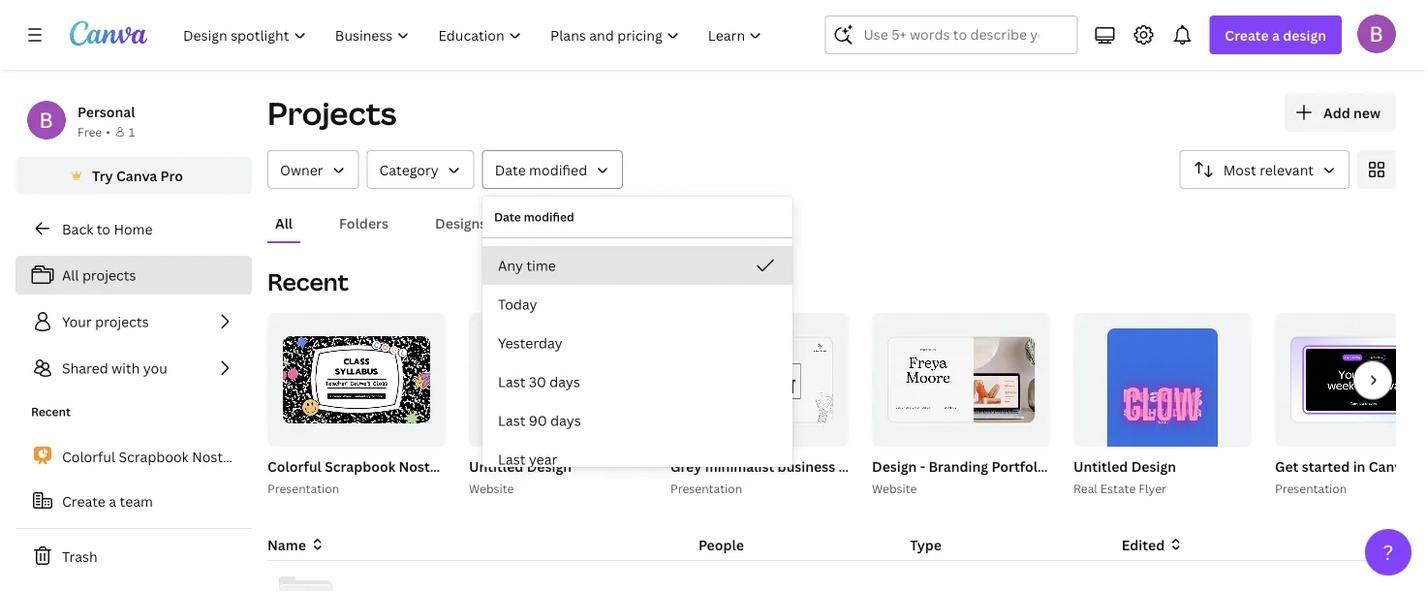 Task type: vqa. For each thing, say whether or not it's contained in the screenshot.
started
yes



Task type: describe. For each thing, give the bounding box(es) containing it.
colorful scrapbook nostalgia class syllabus blank education presentation presentation
[[267, 457, 756, 496]]

yesterday
[[498, 334, 563, 352]]

last 90 days
[[498, 411, 581, 430]]

classic
[[1287, 457, 1333, 475]]

date modified inside button
[[495, 160, 587, 179]]

all button
[[267, 204, 300, 241]]

project
[[839, 457, 886, 475]]

started
[[1302, 457, 1350, 475]]

trash
[[62, 547, 97, 565]]

edited
[[1122, 535, 1165, 554]]

create a design button
[[1210, 16, 1342, 54]]

1 for design
[[1004, 424, 1010, 437]]

add new
[[1324, 103, 1381, 122]]

designs button
[[427, 204, 494, 241]]

estate
[[1101, 480, 1136, 496]]

yesterday option
[[483, 324, 793, 362]]

minimalist
[[705, 457, 774, 475]]

try canva pro button
[[16, 157, 252, 194]]

create for create a design
[[1225, 26, 1269, 44]]

1 of 2
[[1207, 424, 1239, 437]]

1 of 9
[[1004, 424, 1037, 437]]

all projects link
[[16, 256, 252, 295]]

date inside button
[[495, 160, 526, 179]]

of for flyer
[[1215, 424, 1230, 437]]

with
[[112, 359, 140, 377]]

0 horizontal spatial 1
[[129, 124, 135, 140]]

people
[[698, 535, 744, 554]]

trash link
[[16, 537, 252, 576]]

shared with you link
[[16, 349, 252, 388]]

year
[[529, 450, 557, 468]]

grey inside the design - branding portfolio website in white  grey  black  light classic minimal style website
[[1170, 457, 1202, 475]]

to
[[97, 219, 110, 238]]

get started in canva presentation
[[1275, 457, 1410, 496]]

back to home link
[[16, 209, 252, 248]]

free •
[[78, 124, 110, 140]]

1 vertical spatial modified
[[524, 209, 574, 225]]

projects
[[267, 92, 397, 134]]

grey minimalist business project presentation button
[[670, 454, 978, 479]]

last 30 days
[[498, 373, 580, 391]]

•
[[106, 124, 110, 140]]

most relevant
[[1223, 160, 1314, 179]]

light
[[1250, 457, 1284, 475]]

design
[[1283, 26, 1326, 44]]

design - branding portfolio website in white  grey  black  light classic minimal style website
[[872, 457, 1426, 496]]

days for last 90 days
[[550, 411, 581, 430]]

class
[[464, 457, 499, 475]]

yesterday button
[[483, 324, 793, 362]]

website inside untitled design website
[[469, 480, 514, 496]]

syllabus
[[502, 457, 558, 475]]

9
[[1030, 424, 1037, 437]]

any time
[[498, 256, 556, 275]]

presentation
[[889, 457, 974, 475]]

of for website
[[1013, 424, 1027, 437]]

design - branding portfolio website in white  grey  black  light classic minimal style button
[[872, 454, 1426, 479]]

last 30 days option
[[483, 362, 793, 401]]

personal
[[78, 102, 135, 121]]

try canva pro
[[92, 166, 183, 185]]

untitled for untitled design website
[[469, 457, 524, 475]]

-
[[920, 457, 925, 475]]

new
[[1354, 103, 1381, 122]]

any
[[498, 256, 523, 275]]

in inside the design - branding portfolio website in white  grey  black  light classic minimal style website
[[1110, 457, 1122, 475]]

portfolio
[[992, 457, 1050, 475]]

add new button
[[1285, 93, 1396, 132]]

owner
[[280, 160, 323, 179]]

90
[[529, 411, 547, 430]]

colorful
[[267, 457, 322, 475]]

canva inside button
[[116, 166, 157, 185]]

presentation up the people
[[672, 457, 756, 475]]

bob builder image
[[1357, 14, 1396, 53]]

business
[[778, 457, 835, 475]]

a for design
[[1272, 26, 1280, 44]]

last for last 90 days
[[498, 411, 526, 430]]

? button
[[1365, 529, 1412, 576]]

create a design
[[1225, 26, 1326, 44]]

last year
[[498, 450, 557, 468]]

team
[[120, 492, 153, 510]]

list box containing any time
[[483, 246, 793, 479]]

top level navigation element
[[171, 16, 778, 54]]

add
[[1324, 103, 1350, 122]]

2
[[1233, 424, 1239, 437]]

today button
[[483, 285, 793, 324]]

grey minimalist business project presentation presentation
[[670, 457, 978, 496]]

back to home
[[62, 219, 153, 238]]

0 horizontal spatial recent
[[31, 404, 71, 420]]



Task type: locate. For each thing, give the bounding box(es) containing it.
1 vertical spatial all
[[62, 266, 79, 284]]

pro
[[160, 166, 183, 185]]

create a team button
[[16, 482, 252, 520]]

all down owner at the left top of page
[[275, 214, 293, 232]]

0 vertical spatial recent
[[267, 266, 349, 297]]

presentation down colorful
[[267, 480, 339, 496]]

Date modified button
[[482, 150, 623, 189]]

days inside button
[[550, 373, 580, 391]]

design for untitled design website
[[527, 457, 572, 475]]

1 date modified from the top
[[495, 160, 587, 179]]

untitled
[[469, 457, 524, 475], [1074, 457, 1128, 475]]

0 horizontal spatial of
[[1013, 424, 1027, 437]]

all projects
[[62, 266, 136, 284]]

website down class
[[469, 480, 514, 496]]

days for last 30 days
[[550, 373, 580, 391]]

create a team
[[62, 492, 153, 510]]

modified inside date modified button
[[529, 160, 587, 179]]

1 vertical spatial projects
[[95, 312, 149, 331]]

1 date from the top
[[495, 160, 526, 179]]

30
[[529, 373, 546, 391]]

1 vertical spatial date modified
[[494, 209, 574, 225]]

flyer
[[1139, 480, 1167, 496]]

0 horizontal spatial create
[[62, 492, 105, 510]]

0 vertical spatial projects
[[82, 266, 136, 284]]

create
[[1225, 26, 1269, 44], [62, 492, 105, 510]]

back
[[62, 219, 93, 238]]

presentation down minimalist
[[670, 480, 742, 496]]

Sort by button
[[1180, 150, 1350, 189]]

canva right started
[[1369, 457, 1410, 475]]

untitled for untitled design real estate flyer
[[1074, 457, 1128, 475]]

Owner button
[[267, 150, 359, 189]]

1 left 2
[[1207, 424, 1213, 437]]

design inside untitled design real estate flyer
[[1131, 457, 1176, 475]]

projects for your projects
[[95, 312, 149, 331]]

Search search field
[[864, 16, 1039, 53]]

any time button
[[483, 246, 793, 285]]

your projects link
[[16, 302, 252, 341]]

2 untitled design button from the left
[[1074, 454, 1176, 479]]

1 horizontal spatial all
[[275, 214, 293, 232]]

last inside button
[[498, 411, 526, 430]]

minimal
[[1336, 457, 1389, 475]]

1 left 9
[[1004, 424, 1010, 437]]

0 vertical spatial modified
[[529, 160, 587, 179]]

untitled design real estate flyer
[[1074, 457, 1176, 496]]

any time option
[[483, 246, 793, 285]]

last 90 days option
[[483, 401, 793, 440]]

blank
[[561, 457, 598, 475]]

education
[[601, 457, 668, 475]]

1 vertical spatial last
[[498, 411, 526, 430]]

0 vertical spatial canva
[[116, 166, 157, 185]]

days
[[550, 373, 580, 391], [550, 411, 581, 430]]

your projects
[[62, 312, 149, 331]]

1 horizontal spatial recent
[[267, 266, 349, 297]]

untitled design website
[[469, 457, 572, 496]]

all inside list
[[62, 266, 79, 284]]

2 date modified from the top
[[494, 209, 574, 225]]

name
[[267, 535, 306, 554]]

shared with you
[[62, 359, 167, 377]]

3 design from the left
[[1131, 457, 1176, 475]]

0 vertical spatial days
[[550, 373, 580, 391]]

presentation inside grey minimalist business project presentation presentation
[[670, 480, 742, 496]]

presentation down classic
[[1275, 480, 1347, 496]]

0 horizontal spatial design
[[527, 457, 572, 475]]

real
[[1074, 480, 1098, 496]]

all up your
[[62, 266, 79, 284]]

projects
[[82, 266, 136, 284], [95, 312, 149, 331]]

1 design from the left
[[527, 457, 572, 475]]

1 vertical spatial date
[[494, 209, 521, 225]]

a inside button
[[109, 492, 116, 510]]

design for untitled design real estate flyer
[[1131, 457, 1176, 475]]

design inside untitled design website
[[527, 457, 572, 475]]

branding
[[929, 457, 988, 475]]

your
[[62, 312, 92, 331]]

last year option
[[483, 440, 793, 479]]

2 vertical spatial last
[[498, 450, 526, 468]]

2 of from the left
[[1215, 424, 1230, 437]]

None search field
[[825, 16, 1078, 54]]

0 horizontal spatial untitled
[[469, 457, 524, 475]]

1 horizontal spatial design
[[872, 457, 917, 475]]

0 horizontal spatial all
[[62, 266, 79, 284]]

last
[[498, 373, 526, 391], [498, 411, 526, 430], [498, 450, 526, 468]]

1 horizontal spatial in
[[1353, 457, 1366, 475]]

list
[[16, 256, 252, 388]]

type
[[910, 535, 942, 554]]

untitled inside untitled design real estate flyer
[[1074, 457, 1128, 475]]

today
[[498, 295, 537, 313]]

create inside create a team button
[[62, 492, 105, 510]]

try
[[92, 166, 113, 185]]

2 horizontal spatial 1
[[1207, 424, 1213, 437]]

list containing all projects
[[16, 256, 252, 388]]

1 horizontal spatial canva
[[1369, 457, 1410, 475]]

designs
[[435, 214, 487, 232]]

untitled design button for untitled design website
[[469, 454, 572, 479]]

2 horizontal spatial design
[[1131, 457, 1176, 475]]

2 design from the left
[[872, 457, 917, 475]]

last 90 days button
[[483, 401, 793, 440]]

1 horizontal spatial untitled
[[1074, 457, 1128, 475]]

today option
[[483, 285, 793, 324]]

1 vertical spatial recent
[[31, 404, 71, 420]]

untitled inside untitled design website
[[469, 457, 524, 475]]

days right 90
[[550, 411, 581, 430]]

name button
[[267, 534, 325, 555]]

1 in from the left
[[1110, 457, 1122, 475]]

untitled design button for untitled design real estate flyer
[[1074, 454, 1176, 479]]

recent down all button
[[267, 266, 349, 297]]

create inside create a design dropdown button
[[1225, 26, 1269, 44]]

presentation inside get started in canva presentation
[[1275, 480, 1347, 496]]

website up real on the bottom
[[1053, 457, 1106, 475]]

0 vertical spatial a
[[1272, 26, 1280, 44]]

folders button
[[331, 204, 396, 241]]

shared
[[62, 359, 108, 377]]

days right 30
[[550, 373, 580, 391]]

2 in from the left
[[1353, 457, 1366, 475]]

date right category "button"
[[495, 160, 526, 179]]

projects down back to home
[[82, 266, 136, 284]]

1 vertical spatial a
[[109, 492, 116, 510]]

list box
[[483, 246, 793, 479]]

design inside the design - branding portfolio website in white  grey  black  light classic minimal style website
[[872, 457, 917, 475]]

create left design
[[1225, 26, 1269, 44]]

2 horizontal spatial website
[[1053, 457, 1106, 475]]

most
[[1223, 160, 1256, 179]]

1 untitled design button from the left
[[469, 454, 572, 479]]

1 horizontal spatial 1
[[1004, 424, 1010, 437]]

1 last from the top
[[498, 373, 526, 391]]

get
[[1275, 457, 1299, 475]]

modified
[[529, 160, 587, 179], [524, 209, 574, 225]]

recent down the shared
[[31, 404, 71, 420]]

style
[[1393, 457, 1426, 475]]

0 horizontal spatial website
[[469, 480, 514, 496]]

presentation
[[672, 457, 756, 475], [267, 480, 339, 496], [670, 480, 742, 496], [1275, 480, 1347, 496]]

0 vertical spatial date
[[495, 160, 526, 179]]

all for all projects
[[62, 266, 79, 284]]

1 horizontal spatial grey
[[1170, 457, 1202, 475]]

last year button
[[483, 440, 793, 479]]

a for team
[[109, 492, 116, 510]]

canva right try
[[116, 166, 157, 185]]

a left team
[[109, 492, 116, 510]]

1 horizontal spatial create
[[1225, 26, 1269, 44]]

a inside dropdown button
[[1272, 26, 1280, 44]]

website down project
[[872, 480, 917, 496]]

1 vertical spatial canva
[[1369, 457, 1410, 475]]

last for last 30 days
[[498, 373, 526, 391]]

3 last from the top
[[498, 450, 526, 468]]

of left 2
[[1215, 424, 1230, 437]]

2 date from the top
[[494, 209, 521, 225]]

white
[[1125, 457, 1164, 475]]

all for all
[[275, 214, 293, 232]]

days inside button
[[550, 411, 581, 430]]

projects for all projects
[[82, 266, 136, 284]]

1 horizontal spatial untitled design button
[[1074, 454, 1176, 479]]

create for create a team
[[62, 492, 105, 510]]

0 vertical spatial last
[[498, 373, 526, 391]]

all inside button
[[275, 214, 293, 232]]

of left 9
[[1013, 424, 1027, 437]]

in
[[1110, 457, 1122, 475], [1353, 457, 1366, 475]]

date right designs
[[494, 209, 521, 225]]

1 of from the left
[[1013, 424, 1027, 437]]

0 vertical spatial date modified
[[495, 160, 587, 179]]

?
[[1383, 538, 1394, 566]]

1
[[129, 124, 135, 140], [1004, 424, 1010, 437], [1207, 424, 1213, 437]]

2 untitled from the left
[[1074, 457, 1128, 475]]

1 right •
[[129, 124, 135, 140]]

2 last from the top
[[498, 411, 526, 430]]

1 vertical spatial create
[[62, 492, 105, 510]]

in right started
[[1353, 457, 1366, 475]]

0 horizontal spatial in
[[1110, 457, 1122, 475]]

date modified
[[495, 160, 587, 179], [494, 209, 574, 225]]

0 horizontal spatial grey
[[670, 457, 702, 475]]

1 for untitled
[[1207, 424, 1213, 437]]

grey right education
[[670, 457, 702, 475]]

edited button
[[1122, 534, 1318, 555]]

nostalgia
[[399, 457, 461, 475]]

last for last year
[[498, 450, 526, 468]]

last inside button
[[498, 373, 526, 391]]

Category button
[[367, 150, 474, 189]]

last 30 days button
[[483, 362, 793, 401]]

1 grey from the left
[[670, 457, 702, 475]]

design
[[527, 457, 572, 475], [872, 457, 917, 475], [1131, 457, 1176, 475]]

untitled design button
[[469, 454, 572, 479], [1074, 454, 1176, 479]]

free
[[78, 124, 102, 140]]

0 vertical spatial create
[[1225, 26, 1269, 44]]

grey inside grey minimalist business project presentation presentation
[[670, 457, 702, 475]]

scrapbook
[[325, 457, 395, 475]]

relevant
[[1260, 160, 1314, 179]]

canva inside get started in canva presentation
[[1369, 457, 1410, 475]]

in up estate on the right bottom of page
[[1110, 457, 1122, 475]]

1 untitled from the left
[[469, 457, 524, 475]]

1 horizontal spatial of
[[1215, 424, 1230, 437]]

you
[[143, 359, 167, 377]]

grey left the black
[[1170, 457, 1202, 475]]

date
[[495, 160, 526, 179], [494, 209, 521, 225]]

colorful scrapbook nostalgia class syllabus blank education presentation button
[[267, 454, 756, 479]]

create left team
[[62, 492, 105, 510]]

1 vertical spatial days
[[550, 411, 581, 430]]

0 vertical spatial all
[[275, 214, 293, 232]]

1 horizontal spatial website
[[872, 480, 917, 496]]

0 horizontal spatial untitled design button
[[469, 454, 572, 479]]

1 horizontal spatial a
[[1272, 26, 1280, 44]]

projects right your
[[95, 312, 149, 331]]

in inside get started in canva presentation
[[1353, 457, 1366, 475]]

2 grey from the left
[[1170, 457, 1202, 475]]

last inside 'button'
[[498, 450, 526, 468]]

0 horizontal spatial a
[[109, 492, 116, 510]]

of
[[1013, 424, 1027, 437], [1215, 424, 1230, 437]]

category
[[379, 160, 439, 179]]

a left design
[[1272, 26, 1280, 44]]

get started in canva button
[[1275, 454, 1410, 479]]

0 horizontal spatial canva
[[116, 166, 157, 185]]



